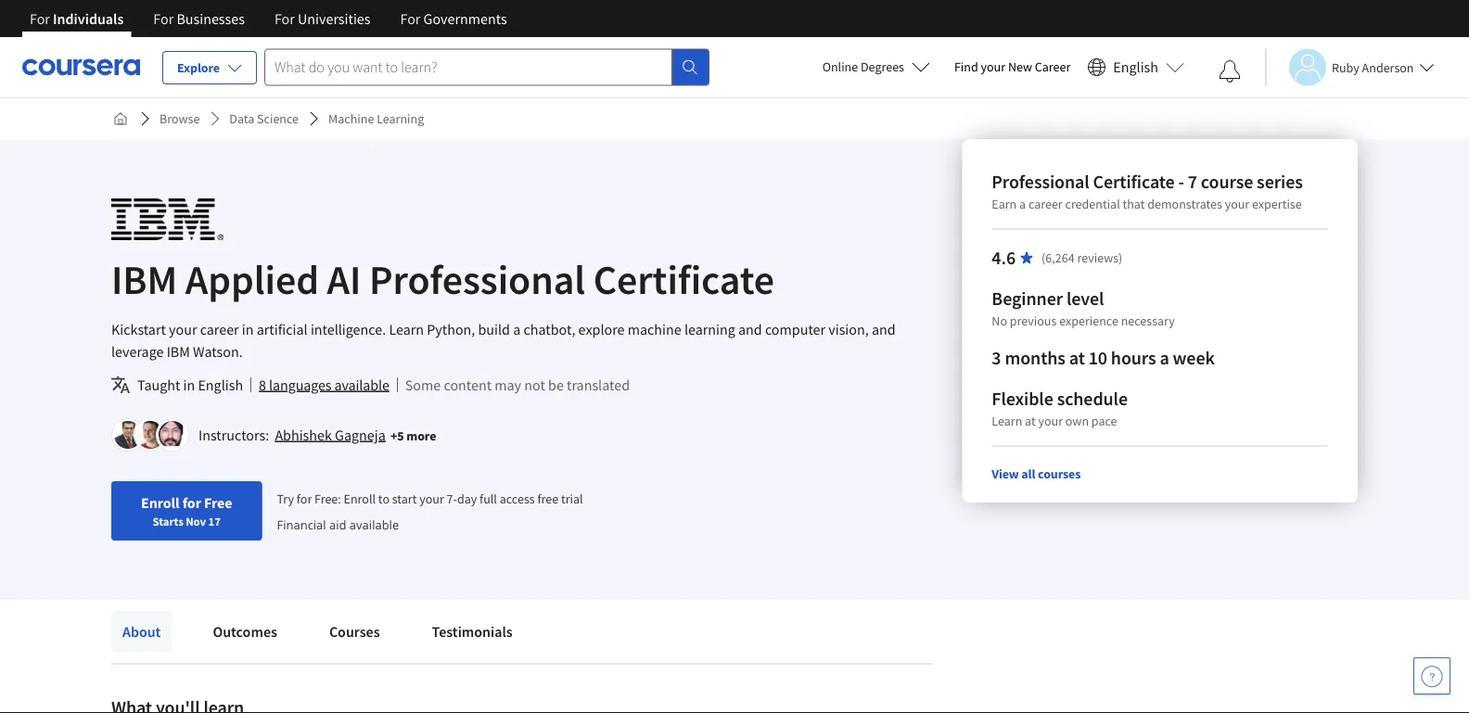 Task type: locate. For each thing, give the bounding box(es) containing it.
joseph santarcangelo image
[[136, 421, 164, 449]]

try
[[277, 491, 294, 507]]

1 horizontal spatial career
[[1029, 196, 1063, 213]]

english right career
[[1114, 58, 1159, 77]]

machine learning link
[[321, 102, 432, 135]]

certificate
[[1094, 170, 1175, 193], [594, 253, 775, 305]]

flexible schedule learn at your own pace
[[992, 387, 1128, 430]]

experience
[[1060, 313, 1119, 329]]

1 horizontal spatial for
[[297, 491, 312, 507]]

for individuals
[[30, 9, 124, 28]]

0 horizontal spatial certificate
[[594, 253, 775, 305]]

online degrees button
[[808, 46, 946, 87]]

trial
[[561, 491, 583, 507]]

3 for from the left
[[275, 9, 295, 28]]

at left 10
[[1070, 347, 1085, 370]]

explore button
[[162, 51, 257, 84]]

python,
[[427, 320, 475, 339]]

at down the flexible
[[1025, 413, 1036, 430]]

0 horizontal spatial a
[[513, 320, 521, 339]]

a inside "professional certificate - 7 course series earn a career credential that demonstrates your expertise"
[[1020, 196, 1026, 213]]

in right taught
[[183, 376, 195, 394]]

1 horizontal spatial learn
[[992, 413, 1023, 430]]

your inside try for free: enroll to start your 7-day full access free trial financial aid available
[[420, 491, 444, 507]]

and
[[739, 320, 763, 339], [872, 320, 896, 339]]

find your new career
[[955, 58, 1071, 75]]

1 horizontal spatial at
[[1070, 347, 1085, 370]]

ruby anderson button
[[1266, 49, 1435, 86]]

1 horizontal spatial and
[[872, 320, 896, 339]]

and right vision,
[[872, 320, 896, 339]]

0 horizontal spatial professional
[[369, 253, 586, 305]]

1 horizontal spatial professional
[[992, 170, 1090, 193]]

no
[[992, 313, 1008, 329]]

1 for from the left
[[30, 9, 50, 28]]

for right try
[[297, 491, 312, 507]]

learn inside the kickstart your career in artificial intelligence. learn python, build a chatbot, explore machine learning and computer vision, and leverage ibm watson.
[[389, 320, 424, 339]]

learn left python,
[[389, 320, 424, 339]]

for left universities
[[275, 9, 295, 28]]

your
[[981, 58, 1006, 75], [1226, 196, 1250, 213], [169, 320, 197, 339], [1039, 413, 1063, 430], [420, 491, 444, 507]]

find
[[955, 58, 979, 75]]

online
[[823, 58, 859, 75]]

0 horizontal spatial learn
[[389, 320, 424, 339]]

0 vertical spatial certificate
[[1094, 170, 1175, 193]]

a left week
[[1160, 347, 1170, 370]]

english down watson.
[[198, 376, 243, 394]]

more
[[407, 427, 436, 444]]

1 vertical spatial a
[[513, 320, 521, 339]]

professional up build
[[369, 253, 586, 305]]

ibm image
[[111, 199, 224, 240]]

machine
[[329, 110, 374, 127]]

enroll inside enroll for free starts nov 17
[[141, 494, 180, 512]]

(6,264 reviews)
[[1042, 250, 1123, 266]]

schedule
[[1058, 387, 1128, 411]]

career inside "professional certificate - 7 course series earn a career credential that demonstrates your expertise"
[[1029, 196, 1063, 213]]

help center image
[[1422, 665, 1444, 688]]

nov
[[186, 514, 206, 529]]

at inside flexible schedule learn at your own pace
[[1025, 413, 1036, 430]]

learn down the flexible
[[992, 413, 1023, 430]]

anderson
[[1363, 59, 1415, 76]]

0 vertical spatial in
[[242, 320, 254, 339]]

available inside button
[[335, 376, 390, 394]]

in
[[242, 320, 254, 339], [183, 376, 195, 394]]

professional inside "professional certificate - 7 course series earn a career credential that demonstrates your expertise"
[[992, 170, 1090, 193]]

explore
[[177, 59, 220, 76]]

some content may not be translated
[[405, 376, 630, 394]]

4.6
[[992, 246, 1016, 270]]

1 horizontal spatial a
[[1020, 196, 1026, 213]]

translated
[[567, 376, 630, 394]]

a right build
[[513, 320, 521, 339]]

1 vertical spatial in
[[183, 376, 195, 394]]

banner navigation
[[15, 0, 522, 37]]

0 horizontal spatial for
[[182, 494, 201, 512]]

0 horizontal spatial at
[[1025, 413, 1036, 430]]

0 vertical spatial at
[[1070, 347, 1085, 370]]

your inside the kickstart your career in artificial intelligence. learn python, build a chatbot, explore machine learning and computer vision, and leverage ibm watson.
[[169, 320, 197, 339]]

for up nov at the bottom left of page
[[182, 494, 201, 512]]

career up watson.
[[200, 320, 239, 339]]

find your new career link
[[946, 56, 1080, 79]]

4 for from the left
[[400, 9, 421, 28]]

professional certificate - 7 course series earn a career credential that demonstrates your expertise
[[992, 170, 1304, 213]]

for for governments
[[400, 9, 421, 28]]

outcomes link
[[202, 612, 288, 652]]

0 horizontal spatial career
[[200, 320, 239, 339]]

your up watson.
[[169, 320, 197, 339]]

coursera image
[[22, 52, 140, 82]]

that
[[1123, 196, 1146, 213]]

for inside try for free: enroll to start your 7-day full access free trial financial aid available
[[297, 491, 312, 507]]

your left own
[[1039, 413, 1063, 430]]

demonstrates
[[1148, 196, 1223, 213]]

for left "governments"
[[400, 9, 421, 28]]

previous
[[1010, 313, 1057, 329]]

enroll left to
[[344, 491, 376, 507]]

your left 7-
[[420, 491, 444, 507]]

1 vertical spatial ibm
[[167, 342, 190, 361]]

0 horizontal spatial enroll
[[141, 494, 180, 512]]

1 horizontal spatial english
[[1114, 58, 1159, 77]]

ibm inside the kickstart your career in artificial intelligence. learn python, build a chatbot, explore machine learning and computer vision, and leverage ibm watson.
[[167, 342, 190, 361]]

free:
[[315, 491, 341, 507]]

10
[[1089, 347, 1108, 370]]

1 vertical spatial learn
[[992, 413, 1023, 430]]

1 vertical spatial career
[[200, 320, 239, 339]]

show notifications image
[[1219, 60, 1242, 83]]

3 months at 10 hours a week
[[992, 347, 1215, 370]]

certificate up that
[[1094, 170, 1175, 193]]

content
[[444, 376, 492, 394]]

2 horizontal spatial a
[[1160, 347, 1170, 370]]

0 vertical spatial professional
[[992, 170, 1090, 193]]

available down to
[[350, 516, 399, 533]]

0 horizontal spatial and
[[739, 320, 763, 339]]

ibm up taught in english
[[167, 342, 190, 361]]

0 vertical spatial career
[[1029, 196, 1063, 213]]

1 vertical spatial english
[[198, 376, 243, 394]]

for universities
[[275, 9, 371, 28]]

1 vertical spatial available
[[350, 516, 399, 533]]

7-
[[447, 491, 457, 507]]

1 horizontal spatial enroll
[[344, 491, 376, 507]]

starts
[[153, 514, 183, 529]]

learn
[[389, 320, 424, 339], [992, 413, 1023, 430]]

17
[[208, 514, 221, 529]]

for left 'businesses'
[[153, 9, 174, 28]]

instructors: abhishek gagneja +5 more
[[199, 426, 436, 444]]

1 horizontal spatial certificate
[[1094, 170, 1175, 193]]

8 languages available
[[259, 376, 390, 394]]

certificate up the learning
[[594, 253, 775, 305]]

and right the learning
[[739, 320, 763, 339]]

try for free: enroll to start your 7-day full access free trial financial aid available
[[277, 491, 583, 533]]

in left artificial
[[242, 320, 254, 339]]

about link
[[111, 612, 172, 652]]

abhishek
[[275, 426, 332, 444]]

None search field
[[264, 49, 710, 86]]

series
[[1257, 170, 1304, 193]]

1 vertical spatial at
[[1025, 413, 1036, 430]]

enroll up starts
[[141, 494, 180, 512]]

0 vertical spatial a
[[1020, 196, 1026, 213]]

available up gagneja
[[335, 376, 390, 394]]

degrees
[[861, 58, 905, 75]]

ruby
[[1333, 59, 1360, 76]]

professional
[[992, 170, 1090, 193], [369, 253, 586, 305]]

career right the earn
[[1029, 196, 1063, 213]]

1 horizontal spatial in
[[242, 320, 254, 339]]

0 vertical spatial available
[[335, 376, 390, 394]]

courses
[[329, 623, 380, 641]]

for left individuals
[[30, 9, 50, 28]]

enroll inside try for free: enroll to start your 7-day full access free trial financial aid available
[[344, 491, 376, 507]]

aid
[[329, 516, 347, 533]]

ibm up kickstart
[[111, 253, 177, 305]]

1 and from the left
[[739, 320, 763, 339]]

professional up the earn
[[992, 170, 1090, 193]]

2 for from the left
[[153, 9, 174, 28]]

your down course
[[1226, 196, 1250, 213]]

for inside enroll for free starts nov 17
[[182, 494, 201, 512]]

0 horizontal spatial english
[[198, 376, 243, 394]]

pace
[[1092, 413, 1118, 430]]

chatbot,
[[524, 320, 576, 339]]

reviews)
[[1078, 250, 1123, 266]]

earn
[[992, 196, 1017, 213]]

in inside the kickstart your career in artificial intelligence. learn python, build a chatbot, explore machine learning and computer vision, and leverage ibm watson.
[[242, 320, 254, 339]]

enroll
[[344, 491, 376, 507], [141, 494, 180, 512]]

0 vertical spatial english
[[1114, 58, 1159, 77]]

free
[[538, 491, 559, 507]]

0 vertical spatial learn
[[389, 320, 424, 339]]

a right the earn
[[1020, 196, 1026, 213]]

available
[[335, 376, 390, 394], [350, 516, 399, 533]]



Task type: describe. For each thing, give the bounding box(es) containing it.
ai
[[327, 253, 361, 305]]

english inside button
[[1114, 58, 1159, 77]]

expertise
[[1253, 196, 1303, 213]]

governments
[[424, 9, 507, 28]]

home image
[[113, 111, 128, 126]]

for for universities
[[275, 9, 295, 28]]

8
[[259, 376, 266, 394]]

2 and from the left
[[872, 320, 896, 339]]

kickstart
[[111, 320, 166, 339]]

rav ahuja image
[[159, 421, 187, 449]]

online degrees
[[823, 58, 905, 75]]

0 vertical spatial ibm
[[111, 253, 177, 305]]

ruby anderson
[[1333, 59, 1415, 76]]

for businesses
[[153, 9, 245, 28]]

a inside the kickstart your career in artificial intelligence. learn python, build a chatbot, explore machine learning and computer vision, and leverage ibm watson.
[[513, 320, 521, 339]]

level
[[1067, 287, 1105, 310]]

your inside "professional certificate - 7 course series earn a career credential that demonstrates your expertise"
[[1226, 196, 1250, 213]]

+5 more button
[[391, 426, 436, 445]]

courses link
[[318, 612, 391, 652]]

abhishek gagneja link
[[275, 426, 386, 444]]

beginner level no previous experience necessary
[[992, 287, 1176, 329]]

gagneja
[[335, 426, 386, 444]]

What do you want to learn? text field
[[264, 49, 673, 86]]

2 vertical spatial a
[[1160, 347, 1170, 370]]

browse link
[[152, 102, 207, 135]]

enroll for free starts nov 17
[[141, 494, 232, 529]]

view all courses link
[[992, 466, 1081, 483]]

build
[[478, 320, 510, 339]]

applied
[[185, 253, 319, 305]]

learn inside flexible schedule learn at your own pace
[[992, 413, 1023, 430]]

learning
[[377, 110, 424, 127]]

view
[[992, 466, 1019, 483]]

1 vertical spatial certificate
[[594, 253, 775, 305]]

data
[[230, 110, 255, 127]]

ibm applied ai professional certificate
[[111, 253, 775, 305]]

months
[[1005, 347, 1066, 370]]

taught
[[137, 376, 180, 394]]

start
[[392, 491, 417, 507]]

7
[[1189, 170, 1198, 193]]

machine learning
[[329, 110, 424, 127]]

machine
[[628, 320, 682, 339]]

available inside try for free: enroll to start your 7-day full access free trial financial aid available
[[350, 516, 399, 533]]

instructors:
[[199, 426, 269, 444]]

8 languages available button
[[259, 374, 390, 396]]

own
[[1066, 413, 1089, 430]]

artificial
[[257, 320, 308, 339]]

day
[[457, 491, 477, 507]]

0 horizontal spatial in
[[183, 376, 195, 394]]

free
[[204, 494, 232, 512]]

testimonials
[[432, 623, 513, 641]]

for governments
[[400, 9, 507, 28]]

flexible
[[992, 387, 1054, 411]]

3
[[992, 347, 1002, 370]]

taught in english
[[137, 376, 243, 394]]

your right find
[[981, 58, 1006, 75]]

may
[[495, 376, 522, 394]]

necessary
[[1122, 313, 1176, 329]]

course
[[1202, 170, 1254, 193]]

be
[[548, 376, 564, 394]]

individuals
[[53, 9, 124, 28]]

for for try
[[297, 491, 312, 507]]

english button
[[1080, 37, 1192, 97]]

browse
[[160, 110, 200, 127]]

not
[[525, 376, 545, 394]]

outcomes
[[213, 623, 277, 641]]

for for businesses
[[153, 9, 174, 28]]

-
[[1179, 170, 1185, 193]]

hours
[[1112, 347, 1157, 370]]

languages
[[269, 376, 332, 394]]

1 vertical spatial professional
[[369, 253, 586, 305]]

career inside the kickstart your career in artificial intelligence. learn python, build a chatbot, explore machine learning and computer vision, and leverage ibm watson.
[[200, 320, 239, 339]]

abhishek gagneja image
[[114, 421, 142, 449]]

financial
[[277, 516, 326, 533]]

data science
[[230, 110, 299, 127]]

beginner
[[992, 287, 1063, 310]]

data science link
[[222, 102, 306, 135]]

some
[[405, 376, 441, 394]]

full
[[480, 491, 497, 507]]

leverage
[[111, 342, 164, 361]]

intelligence.
[[311, 320, 386, 339]]

+5
[[391, 427, 404, 444]]

computer
[[765, 320, 826, 339]]

view all courses
[[992, 466, 1081, 483]]

explore
[[579, 320, 625, 339]]

watson.
[[193, 342, 243, 361]]

testimonials link
[[421, 612, 524, 652]]

for for enroll
[[182, 494, 201, 512]]

certificate inside "professional certificate - 7 course series earn a career credential that demonstrates your expertise"
[[1094, 170, 1175, 193]]

to
[[378, 491, 390, 507]]

your inside flexible schedule learn at your own pace
[[1039, 413, 1063, 430]]

learning
[[685, 320, 736, 339]]

for for individuals
[[30, 9, 50, 28]]

businesses
[[177, 9, 245, 28]]

financial aid available button
[[277, 516, 399, 533]]

vision,
[[829, 320, 869, 339]]



Task type: vqa. For each thing, say whether or not it's contained in the screenshot.
1st 1.5 from the bottom
no



